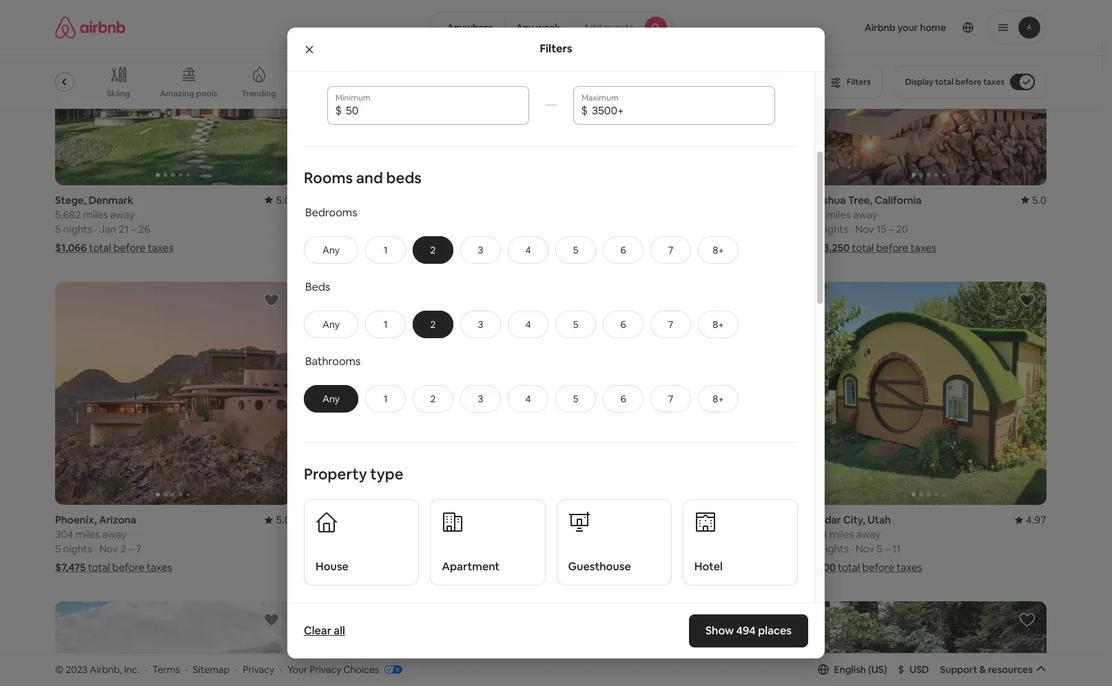 Task type: locate. For each thing, give the bounding box(es) containing it.
total right $964
[[586, 561, 608, 574]]

nov down arizona
[[99, 543, 118, 556]]

– left 11 at the bottom right of the page
[[885, 543, 890, 556]]

away down the utah in the right bottom of the page
[[857, 528, 881, 541]]

304
[[55, 528, 73, 541]]

1 vertical spatial any button
[[304, 311, 358, 338]]

3 1 button from the top
[[365, 385, 406, 413]]

amazing pools
[[160, 88, 218, 99]]

taxes inside stege, denmark 5,682 miles away 5 nights · jan 21 – 26 $1,066 total before taxes
[[148, 241, 173, 254]]

3 2 button from the top
[[413, 385, 454, 413]]

taxes inside bend, oregon 813 miles away 5 nights $964 total before taxes
[[645, 561, 671, 574]]

any for first any element from the bottom
[[323, 393, 340, 405]]

taxes inside the joshua tree, california 111 miles away 5 nights · nov 15 – 20 $33,250 total before taxes
[[911, 241, 937, 254]]

nights inside stege, denmark 5,682 miles away 5 nights · jan 21 – 26 $1,066 total before taxes
[[63, 222, 92, 236]]

3 4 button from the top
[[508, 385, 549, 413]]

5 button
[[556, 236, 596, 264], [556, 311, 596, 338], [556, 385, 596, 413]]

0 vertical spatial 7 button
[[651, 236, 691, 264]]

2 vertical spatial 7 button
[[651, 385, 691, 413]]

show for show 494 places
[[706, 624, 734, 638]]

show
[[519, 603, 544, 615], [706, 624, 734, 638]]

2 8+ from the top
[[713, 318, 724, 331]]

1 vertical spatial 1 button
[[365, 311, 406, 338]]

3 8+ from the top
[[713, 393, 724, 405]]

your privacy choices
[[288, 664, 379, 676]]

tree,
[[848, 193, 873, 207]]

away down tree, at right top
[[853, 208, 878, 221]]

2 vertical spatial 4 button
[[508, 385, 549, 413]]

miles inside the joshua tree, california 111 miles away 5 nights · nov 15 – 20 $33,250 total before taxes
[[827, 208, 851, 221]]

7 inside phoenix, arizona 304 miles away 5 nights · nov 2 – 7 $7,475 total before taxes
[[136, 543, 142, 556]]

roswell,
[[307, 514, 347, 527]]

total right display
[[936, 77, 954, 88]]

5 inside bend, oregon 813 miles away 5 nights $964 total before taxes
[[559, 543, 565, 556]]

1 vertical spatial 3 button
[[460, 311, 501, 338]]

total right the $33,250
[[852, 241, 874, 254]]

miles down bend,
[[578, 528, 602, 541]]

stege, denmark 5,682 miles away 5 nights · jan 21 – 26 $1,066 total before taxes
[[55, 193, 173, 254]]

any down bathrooms
[[323, 393, 340, 405]]

8+ button for beds
[[698, 311, 739, 338]]

nights down the 304
[[63, 543, 92, 556]]

before down 20
[[877, 241, 909, 254]]

8+ element
[[713, 244, 724, 256], [713, 318, 724, 331], [713, 393, 724, 405]]

miles up feb
[[335, 208, 360, 221]]

2 3 from the top
[[478, 318, 484, 331]]

0 vertical spatial 5 button
[[556, 236, 596, 264]]

– right the 15
[[889, 222, 894, 236]]

national parks
[[616, 88, 671, 99]]

nov inside the joshua tree, california 111 miles away 5 nights · nov 15 – 20 $33,250 total before taxes
[[856, 222, 875, 236]]

add
[[583, 21, 602, 34]]

0 vertical spatial 8+ button
[[698, 236, 739, 264]]

5 inside the cedar city, utah 414 miles away 6 nights · nov 5 – 11 $500 total before taxes
[[877, 543, 883, 556]]

5.0 for stege, denmark 5,682 miles away 5 nights · jan 21 – 26 $1,066 total before taxes
[[276, 193, 291, 207]]

3 3 button from the top
[[460, 385, 501, 413]]

any button down feb
[[304, 236, 358, 264]]

7 for beds
[[668, 318, 674, 331]]

8+ element for bedrooms
[[713, 244, 724, 256]]

2 1 button from the top
[[365, 311, 406, 338]]

· down "city,"
[[851, 543, 854, 556]]

any element up bathrooms
[[318, 318, 344, 331]]

before inside the joshua tree, california 111 miles away 5 nights · nov 15 – 20 $33,250 total before taxes
[[877, 241, 909, 254]]

2 vertical spatial 6 button
[[603, 385, 644, 413]]

2 4 button from the top
[[508, 311, 549, 338]]

5
[[55, 222, 61, 236], [307, 222, 313, 236], [559, 222, 565, 236], [811, 222, 817, 236], [573, 244, 579, 256], [573, 318, 579, 331], [573, 393, 579, 405], [55, 543, 61, 556], [559, 543, 565, 556], [877, 543, 883, 556]]

2 vertical spatial any button
[[304, 385, 358, 413]]

clear
[[304, 624, 332, 638]]

© 2023 airbnb, inc. ·
[[55, 664, 147, 676]]

28
[[393, 222, 405, 236]]

away up 21
[[110, 208, 135, 221]]

places
[[758, 624, 792, 638]]

$964
[[559, 561, 584, 574]]

0 vertical spatial 1
[[384, 244, 388, 256]]

5 inside phoenix, arizona 304 miles away 5 nights · nov 2 – 7 $7,475 total before taxes
[[55, 543, 61, 556]]

· down phoenix,
[[95, 543, 97, 556]]

2 2 button from the top
[[413, 311, 454, 338]]

$ down domes
[[581, 103, 588, 118]]

miles down joshua
[[827, 208, 851, 221]]

before right display
[[956, 77, 982, 88]]

1 vertical spatial 8+ button
[[698, 311, 739, 338]]

3 button
[[460, 236, 501, 264], [460, 311, 501, 338], [460, 385, 501, 413]]

0 vertical spatial 8+
[[713, 244, 724, 256]]

hotel
[[695, 560, 723, 574]]

nights up $1,162
[[567, 222, 597, 236]]

show left map
[[519, 603, 544, 615]]

nights down "5,682"
[[63, 222, 92, 236]]

miles down roswell,
[[327, 528, 351, 541]]

nights down 813
[[567, 543, 597, 556]]

· left the 15
[[851, 222, 853, 236]]

5 inside stege, denmark 5,682 miles away 5 nights · jan 21 – 26 $1,066 total before taxes
[[55, 222, 61, 236]]

show inside filters dialog
[[706, 624, 734, 638]]

1 3 button from the top
[[460, 236, 501, 264]]

0 vertical spatial show
[[519, 603, 544, 615]]

total right the $7,475 at left
[[88, 561, 110, 574]]

1 4 from the top
[[526, 244, 531, 256]]

7 button
[[651, 236, 691, 264], [651, 311, 691, 338], [651, 385, 691, 413]]

taxes inside the cedar city, utah 414 miles away 6 nights · nov 5 – 11 $500 total before taxes
[[897, 561, 923, 574]]

nov for 414 miles away
[[856, 543, 875, 556]]

2 button for bedrooms
[[413, 236, 454, 264]]

2 7 button from the top
[[651, 311, 691, 338]]

any up bathrooms
[[323, 318, 340, 331]]

inc.
[[124, 664, 139, 676]]

494
[[737, 624, 756, 638]]

2 8+ element from the top
[[713, 318, 724, 331]]

1 vertical spatial 8+
[[713, 318, 724, 331]]

1 8+ button from the top
[[698, 236, 739, 264]]

any down 5,079 in the left of the page
[[323, 244, 340, 256]]

1 horizontal spatial show
[[706, 624, 734, 638]]

$ text field
[[346, 104, 521, 118]]

4 for beds
[[526, 318, 531, 331]]

2 any element from the top
[[318, 318, 344, 331]]

1 2 button from the top
[[413, 236, 454, 264]]

$ for $ text box
[[581, 103, 588, 118]]

beds
[[305, 280, 330, 294]]

guesthouse
[[568, 560, 631, 574]]

3 5 button from the top
[[556, 385, 596, 413]]

2 vertical spatial 1 button
[[365, 385, 406, 413]]

total inside stege, denmark 5,682 miles away 5 nights · jan 21 – 26 $1,066 total before taxes
[[89, 241, 111, 254]]

privacy right your
[[310, 664, 341, 676]]

property
[[304, 464, 367, 484]]

any inside button
[[516, 21, 534, 34]]

terms link
[[153, 664, 180, 676]]

0 vertical spatial 1 button
[[365, 236, 406, 264]]

1 8+ element from the top
[[713, 244, 724, 256]]

any week
[[516, 21, 561, 34]]

total right $500
[[838, 561, 860, 574]]

8+ for beds
[[713, 318, 724, 331]]

3 3 from the top
[[478, 393, 484, 405]]

and
[[356, 168, 383, 187]]

$ left usd
[[899, 664, 904, 676]]

roswell, new mexico 753 miles away
[[307, 514, 408, 541]]

1 6 button from the top
[[603, 236, 644, 264]]

3 6 button from the top
[[603, 385, 644, 413]]

2 vertical spatial 1
[[384, 393, 388, 405]]

2 vertical spatial 2 button
[[413, 385, 454, 413]]

taxes inside button
[[984, 77, 1005, 88]]

0 horizontal spatial $
[[335, 103, 342, 118]]

1 vertical spatial 5 button
[[556, 311, 596, 338]]

– right 23
[[385, 222, 390, 236]]

nights up the $33,250
[[819, 222, 849, 236]]

$
[[335, 103, 342, 118], [581, 103, 588, 118], [899, 664, 904, 676]]

add to wishlist: cupertino, california image
[[1019, 612, 1036, 629]]

– inside the cedar city, utah 414 miles away 6 nights · nov 5 – 11 $500 total before taxes
[[885, 543, 890, 556]]

2 vertical spatial 3 button
[[460, 385, 501, 413]]

anywhere button
[[430, 11, 505, 44]]

1 horizontal spatial privacy
[[310, 664, 341, 676]]

show left "494"
[[706, 624, 734, 638]]

tiny
[[300, 88, 316, 99]]

any button down bathrooms
[[304, 385, 358, 413]]

2 vertical spatial 8+ button
[[698, 385, 739, 413]]

5.0 out of 5 average rating image for joshua tree, california 111 miles away 5 nights · nov 15 – 20 $33,250 total before taxes
[[1021, 193, 1047, 207]]

– right 21
[[131, 222, 136, 236]]

0 vertical spatial 3
[[478, 244, 484, 256]]

show for show map
[[519, 603, 544, 615]]

3 8+ element from the top
[[713, 393, 724, 405]]

miles down "city,"
[[830, 528, 854, 541]]

1 1 from the top
[[384, 244, 388, 256]]

3 button for beds
[[460, 311, 501, 338]]

8+ for bathrooms
[[713, 393, 724, 405]]

4 button
[[508, 236, 549, 264], [508, 311, 549, 338], [508, 385, 549, 413]]

1 1 button from the top
[[365, 236, 406, 264]]

away down new
[[354, 528, 378, 541]]

nov inside the cedar city, utah 414 miles away 6 nights · nov 5 – 11 $500 total before taxes
[[856, 543, 875, 556]]

2 vertical spatial 8+
[[713, 393, 724, 405]]

4 button for bedrooms
[[508, 236, 549, 264]]

nights down 414 at the bottom right of page
[[820, 543, 849, 556]]

1 4 button from the top
[[508, 236, 549, 264]]

0 vertical spatial 6 button
[[603, 236, 644, 264]]

8+ button
[[698, 236, 739, 264], [698, 311, 739, 338], [698, 385, 739, 413]]

0 vertical spatial 2 button
[[413, 236, 454, 264]]

before down 12
[[615, 241, 647, 254]]

1 button
[[365, 236, 406, 264], [365, 311, 406, 338], [365, 385, 406, 413]]

0 vertical spatial 3 button
[[460, 236, 501, 264]]

taxes inside phoenix, arizona 304 miles away 5 nights · nov 2 – 7 $7,475 total before taxes
[[147, 561, 172, 574]]

2 vertical spatial 5 button
[[556, 385, 596, 413]]

nights
[[63, 222, 92, 236], [315, 222, 345, 236], [567, 222, 597, 236], [819, 222, 849, 236], [63, 543, 92, 556], [567, 543, 597, 556], [820, 543, 849, 556]]

group
[[39, 55, 811, 109], [55, 282, 291, 505], [307, 282, 543, 505], [559, 282, 795, 505], [811, 282, 1047, 505], [55, 602, 291, 687], [307, 602, 543, 687], [559, 602, 795, 687], [811, 602, 1047, 687]]

total inside button
[[936, 77, 954, 88]]

2 3 button from the top
[[460, 311, 501, 338]]

0 horizontal spatial privacy
[[243, 664, 275, 676]]

2 vertical spatial any element
[[318, 393, 344, 405]]

4 for bathrooms
[[526, 393, 531, 405]]

2 vertical spatial 4
[[526, 393, 531, 405]]

0 vertical spatial 8+ element
[[713, 244, 724, 256]]

2 8+ button from the top
[[698, 311, 739, 338]]

·
[[95, 222, 97, 236], [347, 222, 349, 236], [851, 222, 853, 236], [95, 543, 97, 556], [851, 543, 854, 556], [145, 664, 147, 676], [185, 664, 188, 676], [235, 664, 237, 676], [280, 664, 282, 676]]

total down jan
[[89, 241, 111, 254]]

753
[[307, 528, 324, 541]]

tiny homes
[[300, 88, 344, 99]]

4 button for bathrooms
[[508, 385, 549, 413]]

1 privacy from the left
[[243, 664, 275, 676]]

1 vertical spatial 4
[[526, 318, 531, 331]]

–
[[131, 222, 136, 236], [385, 222, 390, 236], [638, 222, 643, 236], [889, 222, 894, 236], [129, 543, 134, 556], [885, 543, 890, 556]]

before inside bend, oregon 813 miles away 5 nights $964 total before taxes
[[611, 561, 643, 574]]

8+ button for bedrooms
[[698, 236, 739, 264]]

english
[[834, 664, 867, 676]]

4.97 out of 5 average rating image
[[1015, 514, 1047, 527]]

1 vertical spatial 1
[[384, 318, 388, 331]]

1 8+ from the top
[[713, 244, 724, 256]]

0 vertical spatial any element
[[318, 244, 344, 256]]

before down arizona
[[112, 561, 144, 574]]

skiing
[[107, 88, 130, 99]]

· left jan
[[95, 222, 97, 236]]

1 3 from the top
[[478, 244, 484, 256]]

none search field containing anywhere
[[430, 11, 672, 44]]

before down 11 at the bottom right of the page
[[863, 561, 895, 574]]

any button up bathrooms
[[304, 311, 358, 338]]

before inside the cedar city, utah 414 miles away 6 nights · nov 5 – 11 $500 total before taxes
[[863, 561, 895, 574]]

414
[[811, 528, 828, 541]]

any button
[[304, 236, 358, 264], [304, 311, 358, 338], [304, 385, 358, 413]]

1 any button from the top
[[304, 236, 358, 264]]

away up 23
[[362, 208, 386, 221]]

sitemap
[[193, 664, 230, 676]]

miles up jan
[[83, 208, 108, 221]]

new
[[349, 514, 371, 527]]

miles down phoenix,
[[75, 528, 100, 541]]

before down 23
[[363, 241, 395, 254]]

3 1 from the top
[[384, 393, 388, 405]]

total inside 5,079 miles away 5 nights · feb 23 – 28 $1,178 total before taxes
[[338, 241, 360, 254]]

2 any button from the top
[[304, 311, 358, 338]]

any element down bathrooms
[[318, 393, 344, 405]]

before inside 5,079 miles away 5 nights · feb 23 – 28 $1,178 total before taxes
[[363, 241, 395, 254]]

show map button
[[505, 593, 597, 626]]

any left week
[[516, 21, 534, 34]]

any element down 5,079 in the left of the page
[[318, 244, 344, 256]]

nov left the 15
[[856, 222, 875, 236]]

$7,475
[[55, 561, 86, 574]]

2 button for beds
[[413, 311, 454, 338]]

2 5 button from the top
[[556, 311, 596, 338]]

$500
[[811, 561, 836, 574]]

1 any element from the top
[[318, 244, 344, 256]]

nov down "city,"
[[856, 543, 875, 556]]

support & resources button
[[940, 664, 1047, 676]]

nights inside phoenix, arizona 304 miles away 5 nights · nov 2 – 7 $7,475 total before taxes
[[63, 543, 92, 556]]

6 for bedrooms
[[621, 244, 626, 256]]

away down the 'oregon'
[[605, 528, 629, 541]]

away down arizona
[[102, 528, 127, 541]]

3 4 from the top
[[526, 393, 531, 405]]

2 4 from the top
[[526, 318, 531, 331]]

0 vertical spatial 4 button
[[508, 236, 549, 264]]

6 button
[[603, 236, 644, 264], [603, 311, 644, 338], [603, 385, 644, 413]]

– down arizona
[[129, 543, 134, 556]]

show inside button
[[519, 603, 544, 615]]

2 6 button from the top
[[603, 311, 644, 338]]

nights down bedrooms
[[315, 222, 345, 236]]

1 vertical spatial any element
[[318, 318, 344, 331]]

resources
[[989, 664, 1033, 676]]

1
[[384, 244, 388, 256], [384, 318, 388, 331], [384, 393, 388, 405]]

· right terms
[[185, 664, 188, 676]]

1 7 button from the top
[[651, 236, 691, 264]]

1 vertical spatial 7 button
[[651, 311, 691, 338]]

&
[[980, 664, 987, 676]]

$1,178
[[307, 241, 336, 254]]

1 vertical spatial show
[[706, 624, 734, 638]]

total
[[936, 77, 954, 88], [89, 241, 111, 254], [338, 241, 360, 254], [591, 241, 613, 254], [852, 241, 874, 254], [88, 561, 110, 574], [340, 561, 362, 574], [586, 561, 608, 574], [838, 561, 860, 574]]

· left privacy link
[[235, 664, 237, 676]]

· left feb
[[347, 222, 349, 236]]

before down 21
[[114, 241, 146, 254]]

1 vertical spatial 8+ element
[[713, 318, 724, 331]]

any element
[[318, 244, 344, 256], [318, 318, 344, 331], [318, 393, 344, 405]]

profile element
[[689, 0, 1047, 55]]

1 5 button from the top
[[556, 236, 596, 264]]

0 vertical spatial any button
[[304, 236, 358, 264]]

None search field
[[430, 11, 672, 44]]

type
[[370, 464, 404, 484]]

$ text field
[[592, 104, 767, 118]]

$1,162
[[559, 241, 588, 254]]

terms · sitemap · privacy ·
[[153, 664, 282, 676]]

any for any element corresponding to bedrooms
[[323, 244, 340, 256]]

2 vertical spatial 3
[[478, 393, 484, 405]]

3 any element from the top
[[318, 393, 344, 405]]

nov for 111 miles away
[[856, 222, 875, 236]]

2 vertical spatial 8+ element
[[713, 393, 724, 405]]

· inside stege, denmark 5,682 miles away 5 nights · jan 21 – 26 $1,066 total before taxes
[[95, 222, 97, 236]]

total inside phoenix, arizona 304 miles away 5 nights · nov 2 – 7 $7,475 total before taxes
[[88, 561, 110, 574]]

any element for beds
[[318, 318, 344, 331]]

before down the 'oregon'
[[611, 561, 643, 574]]

add to wishlist: phoenix, arizona image
[[263, 292, 280, 309]]

miles inside bend, oregon 813 miles away 5 nights $964 total before taxes
[[578, 528, 602, 541]]

joshua tree, california 111 miles away 5 nights · nov 15 – 20 $33,250 total before taxes
[[811, 193, 937, 254]]

3 7 button from the top
[[651, 385, 691, 413]]

guests
[[604, 21, 634, 34]]

0 horizontal spatial show
[[519, 603, 544, 615]]

1 vertical spatial 4 button
[[508, 311, 549, 338]]

nights inside the cedar city, utah 414 miles away 6 nights · nov 5 – 11 $500 total before taxes
[[820, 543, 849, 556]]

1 vertical spatial 2 button
[[413, 311, 454, 338]]

5.0 out of 5 average rating image
[[265, 193, 291, 207], [1021, 193, 1047, 207], [265, 514, 291, 527]]

city,
[[844, 514, 866, 527]]

taxes
[[984, 77, 1005, 88], [148, 241, 173, 254], [397, 241, 423, 254], [649, 241, 675, 254], [911, 241, 937, 254], [147, 561, 172, 574], [399, 561, 425, 574], [645, 561, 671, 574], [897, 561, 923, 574]]

1 vertical spatial 6 button
[[603, 311, 644, 338]]

$ down homes
[[335, 103, 342, 118]]

1 vertical spatial 3
[[478, 318, 484, 331]]

away inside 5,079 miles away 5 nights · feb 23 – 28 $1,178 total before taxes
[[362, 208, 386, 221]]

privacy left your
[[243, 664, 275, 676]]

house button
[[304, 500, 419, 586]]

1 horizontal spatial $
[[581, 103, 588, 118]]

7 button for beds
[[651, 311, 691, 338]]

total down feb
[[338, 241, 360, 254]]

4.97
[[1026, 514, 1047, 527]]

0 vertical spatial 4
[[526, 244, 531, 256]]

5.0
[[276, 193, 291, 207], [1032, 193, 1047, 207], [276, 514, 291, 527]]

3 8+ button from the top
[[698, 385, 739, 413]]

rooms
[[304, 168, 353, 187]]

pools
[[196, 88, 218, 99]]

total down may
[[591, 241, 613, 254]]

2 1 from the top
[[384, 318, 388, 331]]



Task type: vqa. For each thing, say whether or not it's contained in the screenshot.
will
no



Task type: describe. For each thing, give the bounding box(es) containing it.
1 button for bedrooms
[[365, 236, 406, 264]]

away inside bend, oregon 813 miles away 5 nights $964 total before taxes
[[605, 528, 629, 541]]

anywhere
[[447, 21, 493, 34]]

add to wishlist: sandy valley, nevada image
[[263, 612, 280, 629]]

2 horizontal spatial $
[[899, 664, 904, 676]]

homes
[[318, 88, 344, 99]]

3 for bedrooms
[[478, 244, 484, 256]]

– left 17
[[638, 222, 643, 236]]

3 for beds
[[478, 318, 484, 331]]

– inside stege, denmark 5,682 miles away 5 nights · jan 21 – 26 $1,066 total before taxes
[[131, 222, 136, 236]]

privacy link
[[243, 664, 275, 676]]

$1,066
[[55, 241, 87, 254]]

nights inside 5,079 miles away 5 nights · feb 23 – 28 $1,178 total before taxes
[[315, 222, 345, 236]]

$1,706
[[307, 561, 338, 574]]

· inside the joshua tree, california 111 miles away 5 nights · nov 15 – 20 $33,250 total before taxes
[[851, 222, 853, 236]]

filters dialog
[[287, 0, 825, 659]]

english (us) button
[[818, 664, 888, 676]]

3 for bathrooms
[[478, 393, 484, 405]]

california
[[875, 193, 922, 207]]

before inside button
[[956, 77, 982, 88]]

group containing national parks
[[39, 55, 811, 109]]

©
[[55, 664, 64, 676]]

before inside stege, denmark 5,682 miles away 5 nights · jan 21 – 26 $1,066 total before taxes
[[114, 241, 146, 254]]

before inside phoenix, arizona 304 miles away 5 nights · nov 2 – 7 $7,475 total before taxes
[[112, 561, 144, 574]]

away inside stege, denmark 5,682 miles away 5 nights · jan 21 – 26 $1,066 total before taxes
[[110, 208, 135, 221]]

all
[[334, 624, 345, 638]]

8+ button for bathrooms
[[698, 385, 739, 413]]

5 inside the joshua tree, california 111 miles away 5 nights · nov 15 – 20 $33,250 total before taxes
[[811, 222, 817, 236]]

5 button for beds
[[556, 311, 596, 338]]

2023
[[66, 664, 88, 676]]

miles inside phoenix, arizona 304 miles away 5 nights · nov 2 – 7 $7,475 total before taxes
[[75, 528, 100, 541]]

show 494 places link
[[689, 615, 809, 648]]

2 privacy from the left
[[310, 664, 341, 676]]

5.0 out of 5 average rating image for phoenix, arizona 304 miles away 5 nights · nov 2 – 7 $7,475 total before taxes
[[265, 514, 291, 527]]

rooms and beds
[[304, 168, 422, 187]]

1 for bathrooms
[[384, 393, 388, 405]]

miles inside 5,079 miles away 5 nights · feb 23 – 28 $1,178 total before taxes
[[335, 208, 360, 221]]

your
[[288, 664, 308, 676]]

nights inside bend, oregon 813 miles away 5 nights $964 total before taxes
[[567, 543, 597, 556]]

joshua
[[811, 193, 846, 207]]

6 for bathrooms
[[621, 393, 626, 405]]

8+ for bedrooms
[[713, 244, 724, 256]]

· inside the cedar city, utah 414 miles away 6 nights · nov 5 – 11 $500 total before taxes
[[851, 543, 854, 556]]

1 for bedrooms
[[384, 244, 388, 256]]

3 any button from the top
[[304, 385, 358, 413]]

cedar
[[811, 514, 841, 527]]

5.0 for joshua tree, california 111 miles away 5 nights · nov 15 – 20 $33,250 total before taxes
[[1032, 193, 1047, 207]]

any button for beds
[[304, 311, 358, 338]]

terms
[[153, 664, 180, 676]]

· inside 5,079 miles away 5 nights · feb 23 – 28 $1,178 total before taxes
[[347, 222, 349, 236]]

domes
[[560, 88, 588, 99]]

7 button for bedrooms
[[651, 236, 691, 264]]

4 for bedrooms
[[526, 244, 531, 256]]

6 button for bathrooms
[[603, 385, 644, 413]]

bend,
[[559, 514, 587, 527]]

amazing
[[160, 88, 194, 99]]

arizona
[[99, 514, 136, 527]]

airbnb,
[[90, 664, 122, 676]]

1 button for bathrooms
[[365, 385, 406, 413]]

bathrooms
[[305, 354, 361, 369]]

5.0 for phoenix, arizona 304 miles away 5 nights · nov 2 – 7 $7,475 total before taxes
[[276, 514, 291, 527]]

away inside the roswell, new mexico 753 miles away
[[354, 528, 378, 541]]

stege,
[[55, 193, 86, 207]]

5 button for bedrooms
[[556, 236, 596, 264]]

6 button for bedrooms
[[603, 236, 644, 264]]

any for any week
[[516, 21, 534, 34]]

5.0 out of 5 average rating image for stege, denmark 5,682 miles away 5 nights · jan 21 – 26 $1,066 total before taxes
[[265, 193, 291, 207]]

– inside 5,079 miles away 5 nights · feb 23 – 28 $1,178 total before taxes
[[385, 222, 390, 236]]

english (us)
[[834, 664, 888, 676]]

5 button for bathrooms
[[556, 385, 596, 413]]

may
[[604, 222, 623, 236]]

7 button for bathrooms
[[651, 385, 691, 413]]

813
[[559, 528, 575, 541]]

any button for bedrooms
[[304, 236, 358, 264]]

national
[[616, 88, 648, 99]]

17
[[645, 222, 655, 236]]

clear all
[[304, 624, 345, 638]]

miles inside stege, denmark 5,682 miles away 5 nights · jan 21 – 26 $1,066 total before taxes
[[83, 208, 108, 221]]

mansions
[[40, 88, 76, 99]]

$ for $ text field
[[335, 103, 342, 118]]

5,682
[[55, 208, 81, 221]]

12
[[625, 222, 635, 236]]

7 for bathrooms
[[668, 393, 674, 405]]

21
[[119, 222, 129, 236]]

· inside phoenix, arizona 304 miles away 5 nights · nov 2 – 7 $7,475 total before taxes
[[95, 543, 97, 556]]

· right inc.
[[145, 664, 147, 676]]

total right $1,706
[[340, 561, 362, 574]]

show 494 places
[[706, 624, 792, 638]]

nights inside the joshua tree, california 111 miles away 5 nights · nov 15 – 20 $33,250 total before taxes
[[819, 222, 849, 236]]

may 12 – 17
[[604, 222, 655, 236]]

guesthouse button
[[557, 500, 672, 586]]

4 button for beds
[[508, 311, 549, 338]]

2 inside phoenix, arizona 304 miles away 5 nights · nov 2 – 7 $7,475 total before taxes
[[120, 543, 126, 556]]

mexico
[[373, 514, 408, 527]]

3 button for bathrooms
[[460, 385, 501, 413]]

clear all button
[[297, 618, 352, 645]]

15
[[877, 222, 887, 236]]

· left your
[[280, 664, 282, 676]]

total inside the joshua tree, california 111 miles away 5 nights · nov 15 – 20 $33,250 total before taxes
[[852, 241, 874, 254]]

week
[[536, 21, 561, 34]]

$1,162 total before taxes
[[559, 241, 675, 254]]

apartment
[[442, 560, 500, 574]]

6 button for beds
[[603, 311, 644, 338]]

nov inside phoenix, arizona 304 miles away 5 nights · nov 2 – 7 $7,475 total before taxes
[[99, 543, 118, 556]]

away inside phoenix, arizona 304 miles away 5 nights · nov 2 – 7 $7,475 total before taxes
[[102, 528, 127, 541]]

display
[[906, 77, 934, 88]]

– inside the joshua tree, california 111 miles away 5 nights · nov 15 – 20 $33,250 total before taxes
[[889, 222, 894, 236]]

treehouses
[[367, 88, 411, 99]]

26
[[138, 222, 150, 236]]

add to wishlist: cedar city, utah image
[[1019, 292, 1036, 309]]

5,079 miles away 5 nights · feb 23 – 28 $1,178 total before taxes
[[307, 208, 423, 254]]

add guests button
[[572, 11, 672, 44]]

bend, oregon 813 miles away 5 nights $964 total before taxes
[[559, 514, 671, 574]]

beds
[[386, 168, 422, 187]]

display total before taxes button
[[894, 65, 1047, 99]]

(us)
[[869, 664, 888, 676]]

parks
[[650, 88, 671, 99]]

total inside bend, oregon 813 miles away 5 nights $964 total before taxes
[[586, 561, 608, 574]]

trending
[[242, 88, 276, 99]]

feb
[[351, 222, 369, 236]]

1 button for beds
[[365, 311, 406, 338]]

hotel button
[[683, 500, 798, 586]]

8+ element for bathrooms
[[713, 393, 724, 405]]

map
[[546, 603, 566, 615]]

6 for beds
[[621, 318, 626, 331]]

show map
[[519, 603, 566, 615]]

camping
[[496, 88, 531, 99]]

house
[[316, 560, 349, 574]]

any for beds's any element
[[323, 318, 340, 331]]

add guests
[[583, 21, 634, 34]]

5 nights
[[559, 222, 597, 236]]

away inside the cedar city, utah 414 miles away 6 nights · nov 5 – 11 $500 total before taxes
[[857, 528, 881, 541]]

your privacy choices link
[[288, 664, 403, 677]]

property type
[[304, 464, 404, 484]]

taxes inside 5,079 miles away 5 nights · feb 23 – 28 $1,178 total before taxes
[[397, 241, 423, 254]]

any element for bedrooms
[[318, 244, 344, 256]]

add to wishlist: page, arizona image
[[767, 612, 784, 629]]

usd
[[910, 664, 929, 676]]

– inside phoenix, arizona 304 miles away 5 nights · nov 2 – 7 $7,475 total before taxes
[[129, 543, 134, 556]]

away inside the joshua tree, california 111 miles away 5 nights · nov 15 – 20 $33,250 total before taxes
[[853, 208, 878, 221]]

total inside the cedar city, utah 414 miles away 6 nights · nov 5 – 11 $500 total before taxes
[[838, 561, 860, 574]]

5,079
[[307, 208, 333, 221]]

display total before taxes
[[906, 77, 1005, 88]]

8+ element for beds
[[713, 318, 724, 331]]

bedrooms
[[305, 205, 358, 220]]

miles inside the roswell, new mexico 753 miles away
[[327, 528, 351, 541]]

7 for bedrooms
[[668, 244, 674, 256]]

$1,706 total before taxes
[[307, 561, 425, 574]]

20
[[896, 222, 909, 236]]

$33,250
[[811, 241, 850, 254]]

countryside
[[754, 88, 802, 99]]

before down the roswell, new mexico 753 miles away
[[365, 561, 397, 574]]

miles inside the cedar city, utah 414 miles away 6 nights · nov 5 – 11 $500 total before taxes
[[830, 528, 854, 541]]

1 for beds
[[384, 318, 388, 331]]

5 inside 5,079 miles away 5 nights · feb 23 – 28 $1,178 total before taxes
[[307, 222, 313, 236]]

6 inside the cedar city, utah 414 miles away 6 nights · nov 5 – 11 $500 total before taxes
[[811, 543, 818, 556]]

3 button for bedrooms
[[460, 236, 501, 264]]

11
[[893, 543, 901, 556]]

111
[[811, 208, 824, 221]]

choices
[[344, 664, 379, 676]]

23
[[371, 222, 383, 236]]



